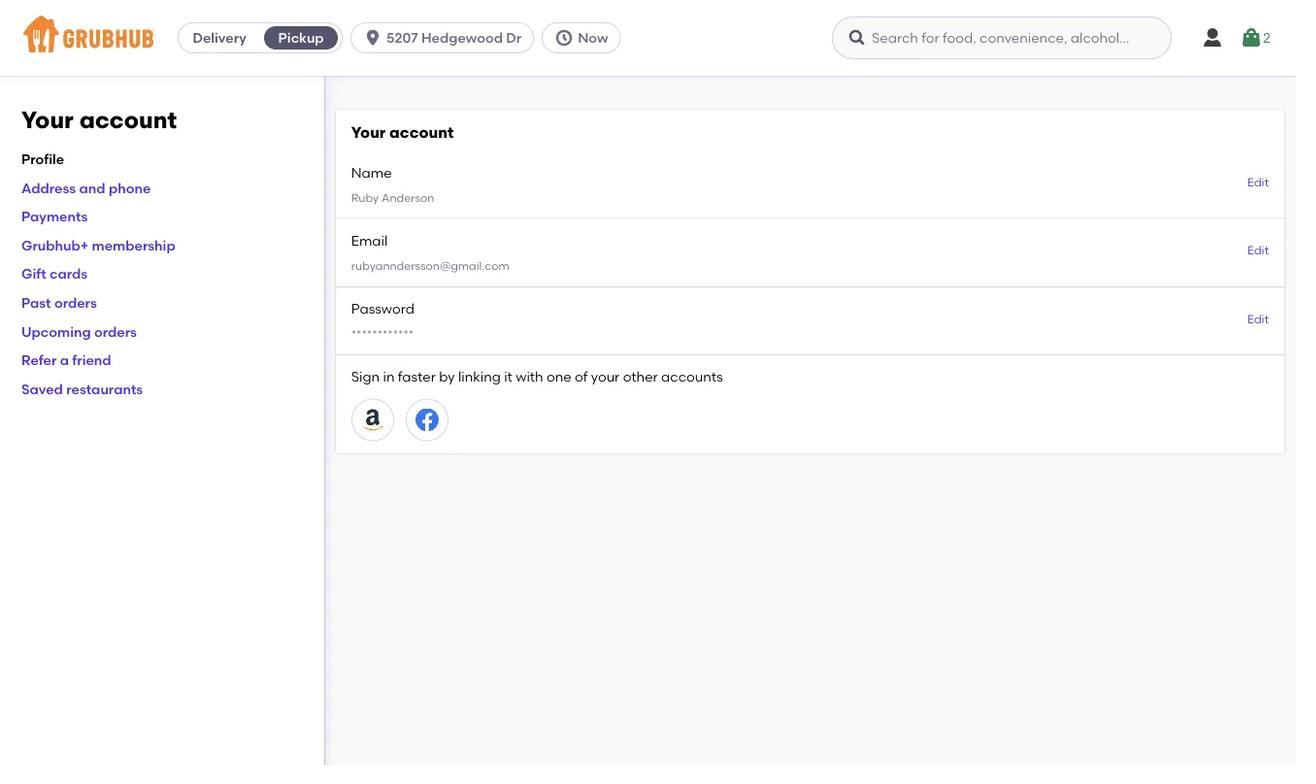 Task type: locate. For each thing, give the bounding box(es) containing it.
address and phone link
[[21, 179, 151, 196]]

other
[[623, 369, 658, 385]]

5207
[[387, 30, 418, 46]]

your account up name
[[351, 123, 454, 142]]

account up name
[[390, 123, 454, 142]]

address
[[21, 179, 76, 196]]

************
[[351, 327, 414, 341]]

svg image
[[1201, 26, 1225, 50], [363, 28, 383, 48], [555, 28, 574, 48], [848, 28, 867, 48]]

profile link
[[21, 151, 64, 167]]

2 edit from the top
[[1247, 243, 1269, 257]]

sign in faster by linking it with one of your other accounts
[[351, 369, 723, 385]]

orders
[[54, 294, 97, 311], [94, 323, 137, 340]]

pickup
[[278, 30, 324, 46]]

gift cards
[[21, 266, 88, 282]]

3 edit button from the top
[[1247, 311, 1269, 327]]

svg image
[[1240, 26, 1263, 50]]

payments link
[[21, 208, 88, 225]]

1 edit button from the top
[[1247, 174, 1269, 191]]

0 vertical spatial edit button
[[1247, 174, 1269, 191]]

0 horizontal spatial your account
[[21, 106, 177, 134]]

past orders
[[21, 294, 97, 311]]

friend
[[72, 352, 111, 368]]

gift
[[21, 266, 46, 282]]

2 button
[[1240, 20, 1271, 55]]

orders up friend
[[94, 323, 137, 340]]

upcoming orders link
[[21, 323, 137, 340]]

edit button
[[1247, 174, 1269, 191], [1247, 242, 1269, 259], [1247, 311, 1269, 327]]

1 horizontal spatial account
[[390, 123, 454, 142]]

account
[[79, 106, 177, 134], [390, 123, 454, 142]]

hedgewood
[[421, 30, 503, 46]]

3 edit from the top
[[1247, 312, 1269, 326]]

password
[[351, 300, 415, 317]]

0 horizontal spatial account
[[79, 106, 177, 134]]

edit button for password
[[1247, 311, 1269, 327]]

of
[[575, 369, 588, 385]]

main navigation navigation
[[0, 0, 1296, 76]]

your account form
[[336, 110, 1285, 453]]

Search for food, convenience, alcohol... search field
[[832, 17, 1172, 59]]

account up phone on the top left
[[79, 106, 177, 134]]

by
[[439, 369, 455, 385]]

1 vertical spatial edit button
[[1247, 242, 1269, 259]]

0 vertical spatial orders
[[54, 294, 97, 311]]

2 vertical spatial edit button
[[1247, 311, 1269, 327]]

anderson
[[382, 191, 434, 205]]

now button
[[542, 22, 629, 53]]

1 horizontal spatial your account
[[351, 123, 454, 142]]

upcoming
[[21, 323, 91, 340]]

your up name
[[351, 123, 386, 142]]

grubhub+
[[21, 237, 89, 253]]

delivery
[[193, 30, 246, 46]]

saved
[[21, 381, 63, 397]]

1 horizontal spatial your
[[351, 123, 386, 142]]

1 edit from the top
[[1247, 175, 1269, 189]]

your up profile link
[[21, 106, 74, 134]]

faster
[[398, 369, 436, 385]]

with
[[516, 369, 543, 385]]

your account
[[21, 106, 177, 134], [351, 123, 454, 142]]

pickup button
[[260, 22, 342, 53]]

saved restaurants link
[[21, 381, 143, 397]]

gift cards link
[[21, 266, 88, 282]]

your
[[591, 369, 620, 385]]

upcoming orders
[[21, 323, 137, 340]]

edit for email
[[1247, 243, 1269, 257]]

edit
[[1247, 175, 1269, 189], [1247, 243, 1269, 257], [1247, 312, 1269, 326]]

your inside form
[[351, 123, 386, 142]]

0 vertical spatial edit
[[1247, 175, 1269, 189]]

2 vertical spatial edit
[[1247, 312, 1269, 326]]

orders up upcoming orders link
[[54, 294, 97, 311]]

orders for upcoming orders
[[94, 323, 137, 340]]

2 edit button from the top
[[1247, 242, 1269, 259]]

your
[[21, 106, 74, 134], [351, 123, 386, 142]]

1 vertical spatial edit
[[1247, 243, 1269, 257]]

your account up and
[[21, 106, 177, 134]]

svg image inside now button
[[555, 28, 574, 48]]

1 vertical spatial orders
[[94, 323, 137, 340]]



Task type: vqa. For each thing, say whether or not it's contained in the screenshot.
THE SWEET
no



Task type: describe. For each thing, give the bounding box(es) containing it.
login with amazon image
[[361, 408, 384, 432]]

it
[[504, 369, 513, 385]]

delivery button
[[179, 22, 260, 53]]

and
[[79, 179, 105, 196]]

refer a friend
[[21, 352, 111, 368]]

your account inside form
[[351, 123, 454, 142]]

a
[[60, 352, 69, 368]]

past
[[21, 294, 51, 311]]

5207 hedgewood dr button
[[351, 22, 542, 53]]

in
[[383, 369, 395, 385]]

name
[[351, 164, 392, 181]]

saved restaurants
[[21, 381, 143, 397]]

rubyanndersson@gmail.com
[[351, 259, 509, 273]]

accounts
[[661, 369, 723, 385]]

5207 hedgewood dr
[[387, 30, 522, 46]]

ruby anderson
[[351, 191, 434, 205]]

edit for password
[[1247, 312, 1269, 326]]

refer
[[21, 352, 57, 368]]

ruby
[[351, 191, 379, 205]]

account inside your account form
[[390, 123, 454, 142]]

dr
[[506, 30, 522, 46]]

past orders link
[[21, 294, 97, 311]]

sign
[[351, 369, 380, 385]]

login with facebook image
[[415, 408, 439, 432]]

payments
[[21, 208, 88, 225]]

0 horizontal spatial your
[[21, 106, 74, 134]]

grubhub+ membership
[[21, 237, 175, 253]]

grubhub+ membership link
[[21, 237, 175, 253]]

linking
[[458, 369, 501, 385]]

orders for past orders
[[54, 294, 97, 311]]

edit for name
[[1247, 175, 1269, 189]]

refer a friend link
[[21, 352, 111, 368]]

now
[[578, 30, 608, 46]]

address and phone
[[21, 179, 151, 196]]

membership
[[92, 237, 175, 253]]

restaurants
[[66, 381, 143, 397]]

svg image inside 5207 hedgewood dr button
[[363, 28, 383, 48]]

cards
[[50, 266, 88, 282]]

edit button for name
[[1247, 174, 1269, 191]]

2
[[1263, 29, 1271, 46]]

profile
[[21, 151, 64, 167]]

edit button for email
[[1247, 242, 1269, 259]]

email
[[351, 232, 388, 249]]

phone
[[109, 179, 151, 196]]

one
[[547, 369, 572, 385]]



